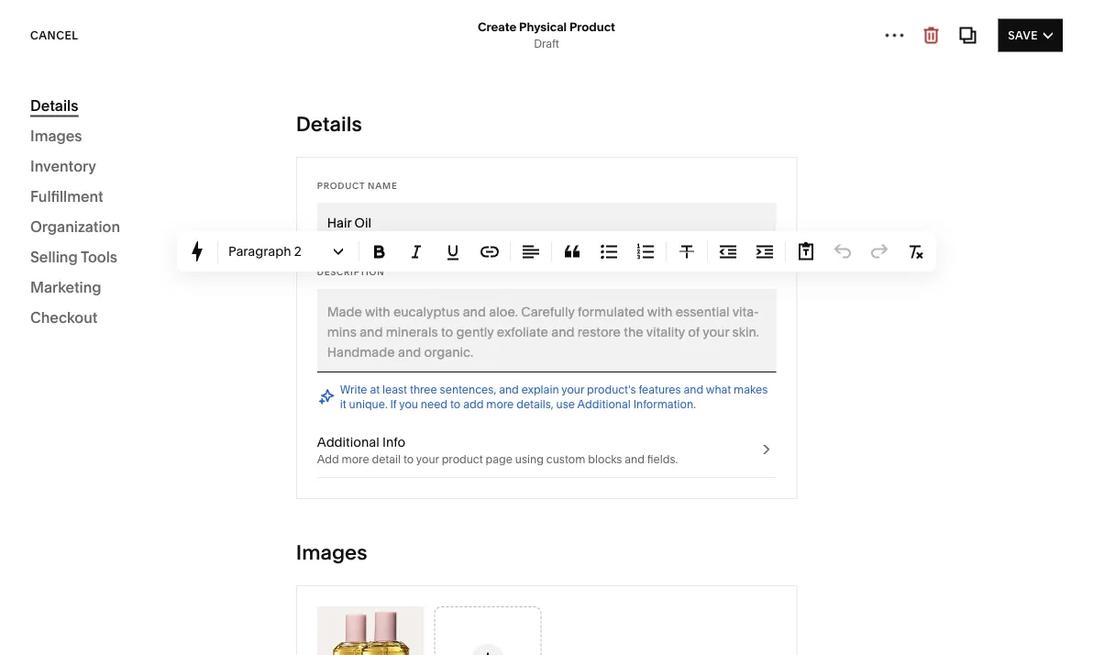Task type: vqa. For each thing, say whether or not it's contained in the screenshot.
Settings
no



Task type: locate. For each thing, give the bounding box(es) containing it.
more inside "additional info add more detail to your product page using custom blocks and fields."
[[342, 453, 369, 466]]

product's
[[587, 383, 636, 396]]

add inside "additional info add more detail to your product page using custom blocks and fields."
[[317, 453, 339, 466]]

to left sell at the bottom of the page
[[395, 569, 415, 594]]

add
[[340, 218, 362, 232], [340, 299, 362, 312], [317, 453, 339, 466]]

add inside products add products to your inventory.
[[340, 218, 362, 232]]

the
[[566, 622, 586, 638]]

tools
[[81, 248, 118, 266], [84, 305, 117, 321]]

1 vertical spatial additional
[[317, 435, 380, 450]]

1 horizontal spatial redo image
[[870, 242, 890, 262]]

write at least three sentences, and explain your product's features and what makes it unique. if you need to add more details, use additional information.
[[340, 383, 768, 411]]

your left product
[[416, 453, 439, 466]]

your up use
[[562, 383, 585, 396]]

write
[[340, 383, 368, 396]]

selling link
[[30, 145, 204, 167]]

get
[[410, 299, 427, 312], [543, 622, 563, 638]]

1 horizontal spatial get
[[543, 622, 563, 638]]

images up more
[[296, 540, 368, 565]]

1 horizontal spatial product
[[570, 19, 616, 34]]

details
[[30, 96, 78, 114], [296, 112, 362, 136]]

product inside the create physical product draft
[[570, 19, 616, 34]]

1 vertical spatial get
[[543, 622, 563, 638]]

to down when
[[832, 211, 846, 229]]

0 vertical spatial products
[[40, 180, 96, 196]]

a left the way
[[365, 299, 371, 312]]

more right add
[[487, 398, 514, 411]]

a for payments
[[365, 299, 371, 312]]

custom
[[547, 453, 586, 466]]

checkout
[[30, 308, 98, 326]]

site. down ready,
[[938, 211, 966, 229]]

when you're ready, subscribe to publish your site.
[[832, 191, 1037, 229]]

add left the products
[[340, 218, 362, 232]]

product right physical
[[570, 19, 616, 34]]

bold image
[[370, 242, 390, 262]]

create physical product draft
[[478, 19, 616, 50]]

tools down invoicing link
[[84, 305, 117, 321]]

selling tools up the invoicing
[[30, 248, 118, 266]]

to
[[832, 211, 846, 229], [415, 218, 425, 232], [397, 299, 407, 312], [451, 398, 461, 411], [404, 453, 414, 466], [395, 569, 415, 594], [528, 622, 540, 638]]

indent image
[[755, 242, 775, 262]]

your right of on the bottom
[[660, 622, 687, 638]]

1 horizontal spatial more
[[487, 398, 514, 411]]

0 vertical spatial add
[[340, 218, 362, 232]]

if
[[390, 398, 397, 411]]

1 vertical spatial images
[[296, 540, 368, 565]]

images
[[30, 127, 82, 145], [296, 540, 368, 565]]

get left the the
[[543, 622, 563, 638]]

add down the payments
[[340, 299, 362, 312]]

0 vertical spatial additional
[[578, 398, 631, 411]]

0 horizontal spatial a
[[365, 299, 371, 312]]

1 horizontal spatial products
[[340, 200, 396, 216]]

least
[[383, 383, 407, 396]]

1 horizontal spatial a
[[384, 380, 390, 393]]

1 vertical spatial products
[[340, 200, 396, 216]]

and left fields.
[[625, 453, 645, 466]]

site.
[[938, 211, 966, 229], [690, 622, 714, 638]]

1 horizontal spatial additional
[[578, 398, 631, 411]]

a right at
[[384, 380, 390, 393]]

1 vertical spatial a
[[384, 380, 390, 393]]

edit
[[1001, 40, 1027, 53]]

details up product name at the top left
[[296, 112, 362, 136]]

details,
[[517, 398, 554, 411]]

more left detail
[[342, 453, 369, 466]]

paragraph
[[229, 244, 291, 259]]

0 horizontal spatial redo image
[[833, 242, 853, 262]]

products add products to your inventory.
[[340, 200, 503, 232]]

0 vertical spatial a
[[365, 299, 371, 312]]

0 vertical spatial get
[[410, 299, 427, 312]]

to right detail
[[404, 453, 414, 466]]

paragraph 2 button
[[222, 235, 355, 268]]

selling up the invoicing
[[30, 248, 78, 266]]

when
[[832, 191, 873, 209]]

subscription
[[393, 380, 457, 393]]

additional inside "write at least three sentences, and explain your product's features and what makes it unique. if you need to add more details, use additional information."
[[578, 398, 631, 411]]

your down you're
[[904, 211, 935, 229]]

additional
[[578, 398, 631, 411], [317, 435, 380, 450]]

1 horizontal spatial site.
[[938, 211, 966, 229]]

redo image right "paste as plain text" image
[[833, 242, 853, 262]]

ends
[[345, 622, 375, 638]]

to up italic image
[[415, 218, 425, 232]]

0 vertical spatial more
[[487, 398, 514, 411]]

explain
[[522, 383, 559, 396]]

1 horizontal spatial details
[[296, 112, 362, 136]]

to left add
[[451, 398, 461, 411]]

selling down marketing
[[40, 305, 82, 321]]

0 vertical spatial images
[[30, 127, 82, 145]]

your inside products add products to your inventory.
[[427, 218, 450, 232]]

1 vertical spatial tools
[[84, 305, 117, 321]]

set
[[290, 120, 322, 145]]

0 horizontal spatial site.
[[690, 622, 714, 638]]

add inside payments add a way to get paid.
[[340, 299, 362, 312]]

redo image
[[833, 242, 853, 262], [870, 242, 890, 262]]

1 vertical spatial site.
[[690, 622, 714, 638]]

Eucalyptus Face Scrub field
[[327, 213, 767, 233]]

0 vertical spatial product
[[570, 19, 616, 34]]

it
[[340, 398, 347, 411]]

and inside "additional info add more detail to your product page using custom blocks and fields."
[[625, 453, 645, 466]]

set up your store
[[290, 120, 454, 145]]

0 vertical spatial site.
[[938, 211, 966, 229]]

products inside products add products to your inventory.
[[340, 200, 396, 216]]

0 horizontal spatial get
[[410, 299, 427, 312]]

fields.
[[648, 453, 678, 466]]

ways
[[341, 569, 390, 594]]

additional up go on the bottom left
[[317, 435, 380, 450]]

0 horizontal spatial products
[[40, 180, 96, 196]]

edit site
[[1001, 40, 1054, 53]]

products
[[365, 218, 412, 232]]

0 horizontal spatial additional
[[317, 435, 380, 450]]

subscribe
[[968, 191, 1037, 209]]

selling
[[30, 146, 78, 164], [30, 248, 78, 266], [40, 305, 82, 321]]

add for products
[[340, 218, 362, 232]]

additional inside "additional info add more detail to your product page using custom blocks and fields."
[[317, 435, 380, 450]]

go
[[340, 461, 356, 474]]

fulfillment
[[30, 187, 103, 205]]

paid.
[[430, 299, 455, 312]]

and
[[499, 383, 519, 396], [684, 383, 704, 396], [625, 453, 645, 466], [379, 461, 399, 474]]

selling tools down marketing
[[40, 305, 117, 321]]

clear formatting image
[[907, 242, 927, 262]]

selling down website
[[30, 146, 78, 164]]

add
[[464, 398, 484, 411]]

paste as plain text image
[[797, 242, 817, 262]]

1 vertical spatial more
[[342, 453, 369, 466]]

live
[[359, 461, 376, 474]]

marketing
[[30, 278, 101, 296]]

2
[[294, 244, 302, 259]]

makes
[[734, 383, 768, 396]]

a inside subscription choose a subscription plan.
[[384, 380, 390, 393]]

site. right of on the bottom
[[690, 622, 714, 638]]

additional down product's at bottom right
[[578, 398, 631, 411]]

choose
[[340, 380, 381, 393]]

subscription choose a subscription plan.
[[340, 362, 485, 393]]

to inside "additional info add more detail to your product page using custom blocks and fields."
[[404, 453, 414, 466]]

a inside payments add a way to get paid.
[[365, 299, 371, 312]]

0 vertical spatial selling tools
[[30, 248, 118, 266]]

using
[[516, 453, 544, 466]]

14
[[392, 622, 405, 638]]

products for products add products to your inventory.
[[340, 200, 396, 216]]

add left go on the bottom left
[[317, 453, 339, 466]]

detail
[[372, 453, 401, 466]]

products down product name at the top left
[[340, 200, 396, 216]]

to right the way
[[397, 299, 407, 312]]

product left "name"
[[317, 180, 365, 191]]

inventory
[[30, 157, 96, 175]]

a
[[365, 299, 371, 312], [384, 380, 390, 393]]

invoicing
[[40, 274, 96, 290]]

and right live
[[379, 461, 399, 474]]

1 vertical spatial add
[[340, 299, 362, 312]]

products down the inventory
[[40, 180, 96, 196]]

images up the inventory
[[30, 127, 82, 145]]

more
[[487, 398, 514, 411], [342, 453, 369, 466]]

your
[[356, 120, 400, 145], [904, 211, 935, 229], [427, 218, 450, 232], [562, 383, 585, 396], [416, 453, 439, 466], [660, 622, 687, 638]]

get left paid.
[[410, 299, 427, 312]]

your inside "write at least three sentences, and explain your product's features and what makes it unique. if you need to add more details, use additional information."
[[562, 383, 585, 396]]

tools up invoicing link
[[81, 248, 118, 266]]

way
[[374, 299, 394, 312]]

your up underline image
[[427, 218, 450, 232]]

details up the inventory
[[30, 96, 78, 114]]

0 horizontal spatial product
[[317, 180, 365, 191]]

website
[[30, 114, 88, 132]]

selling tools
[[30, 248, 118, 266], [40, 305, 117, 321]]

redo image down publish
[[870, 242, 890, 262]]

2 vertical spatial add
[[317, 453, 339, 466]]

1 redo image from the left
[[833, 242, 853, 262]]

your
[[289, 622, 316, 638]]

0 horizontal spatial more
[[342, 453, 369, 466]]

product
[[570, 19, 616, 34], [317, 180, 365, 191]]



Task type: describe. For each thing, give the bounding box(es) containing it.
invoicing link
[[40, 266, 214, 297]]

info
[[383, 435, 406, 450]]

description
[[317, 266, 385, 277]]

site
[[1030, 40, 1054, 53]]

additional info add more detail to your product page using custom blocks and fields.
[[317, 435, 678, 466]]

website link
[[30, 113, 204, 134]]

product name
[[317, 180, 398, 191]]

0 horizontal spatial details
[[30, 96, 78, 114]]

get inside payments add a way to get paid.
[[410, 299, 427, 312]]

1 horizontal spatial images
[[296, 540, 368, 565]]

information.
[[634, 398, 696, 411]]

to inside payments add a way to get paid.
[[397, 299, 407, 312]]

days.
[[408, 622, 439, 638]]

need
[[421, 398, 448, 411]]

your right up
[[356, 120, 400, 145]]

bulleted list image
[[599, 242, 619, 262]]

draft
[[534, 37, 560, 50]]

0 vertical spatial tools
[[81, 248, 118, 266]]

subscribe
[[832, 255, 898, 268]]

outdent image
[[719, 242, 739, 262]]

use
[[557, 398, 575, 411]]

payments
[[340, 281, 401, 296]]

to right now
[[528, 622, 540, 638]]

in
[[378, 622, 389, 638]]

three
[[410, 383, 437, 396]]

ready,
[[922, 191, 965, 209]]

trial
[[319, 622, 342, 638]]

1 vertical spatial selling
[[30, 248, 78, 266]]

1 vertical spatial selling tools
[[40, 305, 117, 321]]

paragraph 2
[[229, 244, 302, 259]]

subscribe button
[[832, 245, 898, 278]]

inventory.
[[453, 218, 503, 232]]

and left what
[[684, 383, 704, 396]]

name
[[368, 180, 398, 191]]

edit site button
[[991, 30, 1065, 63]]

products for products
[[40, 180, 96, 196]]

most
[[589, 622, 620, 638]]

more ways to sell
[[285, 569, 453, 594]]

sentences,
[[440, 383, 497, 396]]

add for payments
[[340, 299, 362, 312]]

payments add a way to get paid.
[[340, 281, 455, 312]]

publish
[[340, 442, 385, 458]]

italic image
[[407, 242, 427, 262]]

0 horizontal spatial images
[[30, 127, 82, 145]]

you're
[[876, 191, 919, 209]]

strikethrough image
[[677, 242, 697, 262]]

unique.
[[349, 398, 388, 411]]

save button
[[999, 19, 1064, 52]]

cancel button
[[30, 19, 78, 52]]

and inside publish go live and start selling.
[[379, 461, 399, 474]]

your inside "additional info add more detail to your product page using custom blocks and fields."
[[416, 453, 439, 466]]

create
[[478, 19, 517, 34]]

underline image
[[443, 242, 463, 262]]

quote image
[[563, 242, 583, 262]]

organization
[[30, 217, 120, 235]]

at
[[370, 383, 380, 396]]

you
[[399, 398, 418, 411]]

physical
[[520, 19, 567, 34]]

a for subscription
[[384, 380, 390, 393]]

start
[[402, 461, 425, 474]]

orders link
[[40, 204, 214, 235]]

2 vertical spatial selling
[[40, 305, 82, 321]]

features
[[639, 383, 682, 396]]

and up details,
[[499, 383, 519, 396]]

blocks
[[588, 453, 623, 466]]

product
[[442, 453, 483, 466]]

your inside when you're ready, subscribe to publish your site.
[[904, 211, 935, 229]]

site. inside when you're ready, subscribe to publish your site.
[[938, 211, 966, 229]]

to inside "write at least three sentences, and explain your product's features and what makes it unique. if you need to add more details, use additional information."
[[451, 398, 461, 411]]

store
[[404, 120, 454, 145]]

cancel
[[30, 28, 78, 42]]

subscription
[[340, 362, 418, 377]]

upgrade
[[442, 622, 496, 638]]

selling tools link
[[40, 297, 214, 329]]

2 redo image from the left
[[870, 242, 890, 262]]

page
[[486, 453, 513, 466]]

left align image
[[521, 242, 541, 262]]

more
[[285, 569, 337, 594]]

your trial ends in 14 days. upgrade now to get the most out of your site.
[[289, 622, 714, 638]]

plan.
[[460, 380, 485, 393]]

sell
[[419, 569, 453, 594]]

link image
[[480, 242, 500, 262]]

numbered list image
[[636, 242, 656, 262]]

publish go live and start selling.
[[340, 442, 464, 474]]

orders
[[40, 212, 83, 227]]

up
[[327, 120, 352, 145]]

now
[[499, 622, 525, 638]]

products link
[[40, 173, 214, 204]]

1 vertical spatial product
[[317, 180, 365, 191]]

out
[[623, 622, 642, 638]]

to inside products add products to your inventory.
[[415, 218, 425, 232]]

to inside when you're ready, subscribe to publish your site.
[[832, 211, 846, 229]]

discounts link
[[40, 235, 214, 266]]

more inside "write at least three sentences, and explain your product's features and what makes it unique. if you need to add more details, use additional information."
[[487, 398, 514, 411]]

publish
[[850, 211, 901, 229]]

discounts
[[40, 243, 101, 258]]

of
[[645, 622, 657, 638]]

0 vertical spatial selling
[[30, 146, 78, 164]]



